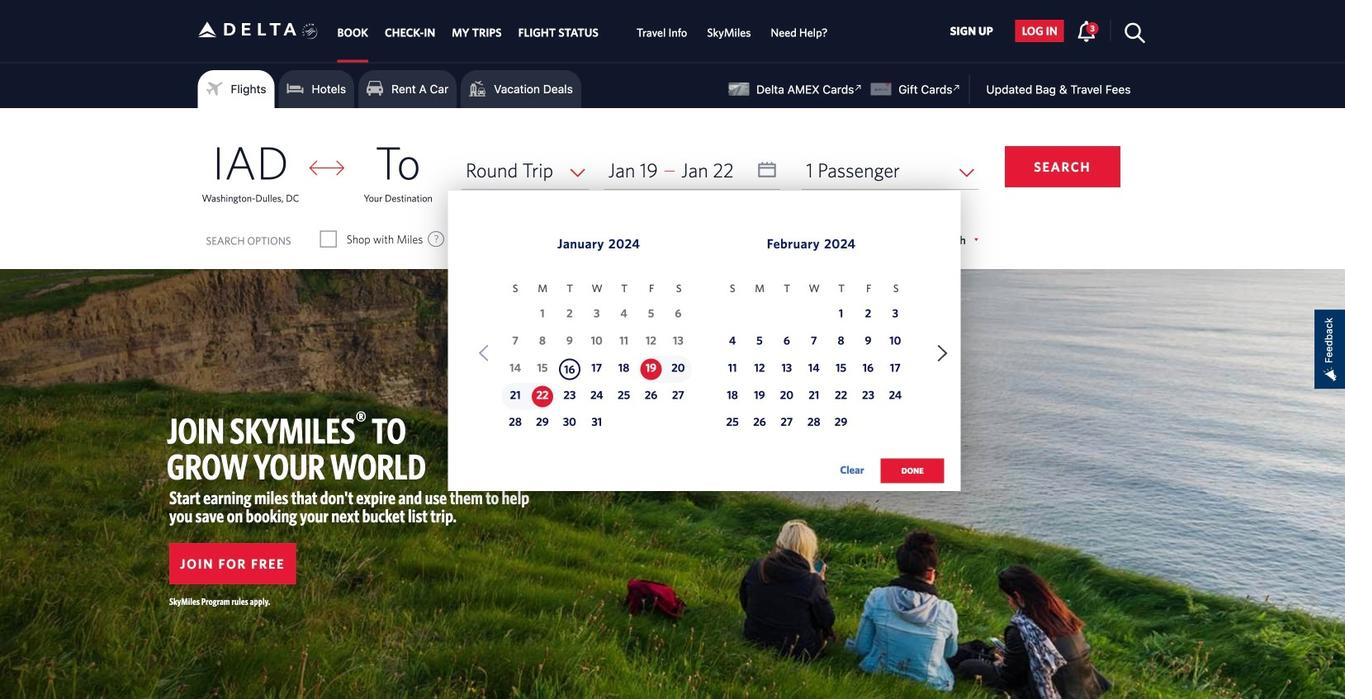 Task type: describe. For each thing, give the bounding box(es) containing it.
1 this link opens another site in a new window that may not follow the same accessibility policies as delta air lines. image from the left
[[851, 80, 867, 96]]



Task type: locate. For each thing, give the bounding box(es) containing it.
delta air lines image
[[198, 4, 297, 55]]

None field
[[462, 151, 589, 190], [802, 151, 979, 190], [462, 151, 589, 190], [802, 151, 979, 190]]

this link opens another site in a new window that may not follow the same accessibility policies as delta air lines. image
[[851, 80, 867, 96], [949, 80, 965, 96]]

None checkbox
[[321, 231, 336, 248]]

1 horizontal spatial this link opens another site in a new window that may not follow the same accessibility policies as delta air lines. image
[[949, 80, 965, 96]]

skyteam image
[[302, 6, 318, 57]]

2 this link opens another site in a new window that may not follow the same accessibility policies as delta air lines. image from the left
[[949, 80, 965, 96]]

tab panel
[[0, 108, 1346, 501]]

None checkbox
[[616, 231, 631, 248]]

tab list
[[329, 0, 838, 62]]

calendar expanded, use arrow keys to select date application
[[448, 191, 961, 501]]

None text field
[[604, 151, 781, 190]]

0 horizontal spatial this link opens another site in a new window that may not follow the same accessibility policies as delta air lines. image
[[851, 80, 867, 96]]



Task type: vqa. For each thing, say whether or not it's contained in the screenshot.
Show Price In element
no



